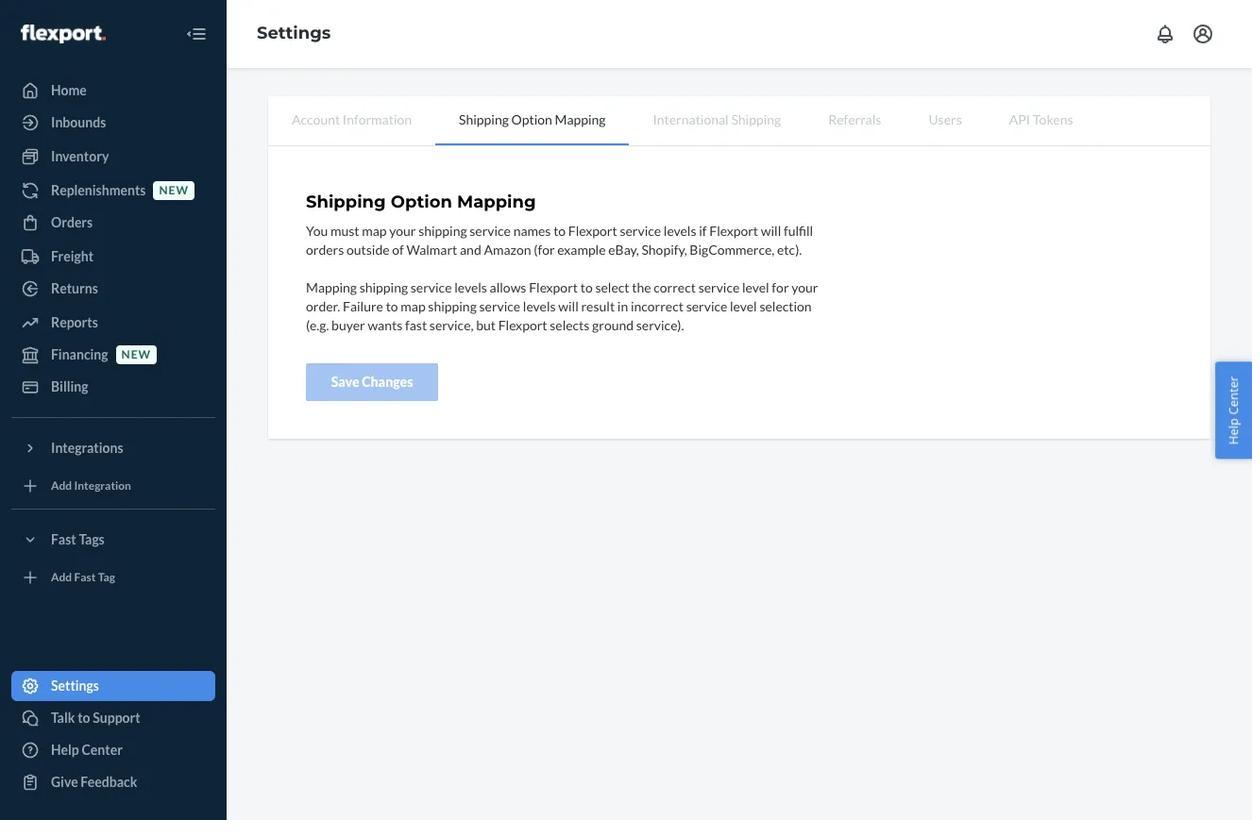 Task type: vqa. For each thing, say whether or not it's contained in the screenshot.
the in
yes



Task type: describe. For each thing, give the bounding box(es) containing it.
add integration link
[[11, 471, 215, 502]]

(e.g.
[[306, 317, 329, 333]]

flexport down '(for'
[[529, 279, 578, 295]]

support
[[93, 710, 140, 726]]

service down walmart
[[411, 279, 452, 295]]

to up wants
[[386, 298, 398, 314]]

your inside mapping shipping service levels allows flexport to select the correct service level for your order.                 failure to map shipping service levels will result in incorrect service level selection (e.g. buyer wants fast service, but flexport selects ground service).
[[792, 279, 818, 295]]

1 vertical spatial fast
[[74, 571, 96, 585]]

map inside the you must map your shipping service names to flexport service levels if flexport will fulfill orders outside of walmart and amazon (for example ebay, shopify, bigcommerce, etc).
[[362, 223, 387, 239]]

mapping inside tab
[[555, 111, 606, 128]]

information
[[343, 111, 412, 128]]

help inside button
[[1225, 418, 1242, 445]]

will inside mapping shipping service levels allows flexport to select the correct service level for your order.                 failure to map shipping service levels will result in incorrect service level selection (e.g. buyer wants fast service, but flexport selects ground service).
[[558, 298, 579, 314]]

save
[[331, 374, 359, 390]]

correct
[[654, 279, 696, 295]]

save changes
[[331, 374, 413, 390]]

home link
[[11, 76, 215, 106]]

2 vertical spatial shipping
[[428, 298, 477, 314]]

account
[[292, 111, 340, 128]]

integration
[[74, 479, 131, 493]]

flexport logo image
[[21, 24, 106, 43]]

map inside mapping shipping service levels allows flexport to select the correct service level for your order.                 failure to map shipping service levels will result in incorrect service level selection (e.g. buyer wants fast service, but flexport selects ground service).
[[401, 298, 426, 314]]

but
[[476, 317, 496, 333]]

0 horizontal spatial shipping
[[306, 192, 386, 213]]

reports
[[51, 315, 98, 331]]

names
[[513, 223, 551, 239]]

freight
[[51, 248, 94, 264]]

buyer
[[332, 317, 365, 333]]

api tokens tab
[[986, 96, 1097, 144]]

1 vertical spatial settings
[[51, 678, 99, 694]]

0 horizontal spatial center
[[82, 742, 123, 758]]

incorrect
[[631, 298, 684, 314]]

service down allows
[[479, 298, 521, 314]]

if
[[699, 223, 707, 239]]

amazon
[[484, 242, 531, 258]]

flexport up bigcommerce,
[[710, 223, 759, 239]]

service).
[[636, 317, 684, 333]]

home
[[51, 82, 87, 98]]

result
[[581, 298, 615, 314]]

integrations
[[51, 440, 123, 456]]

tag
[[98, 571, 115, 585]]

open notifications image
[[1154, 23, 1177, 45]]

api
[[1009, 111, 1031, 128]]

fast
[[405, 317, 427, 333]]

account information
[[292, 111, 412, 128]]

billing link
[[11, 372, 215, 402]]

add fast tag link
[[11, 563, 215, 593]]

give feedback button
[[11, 768, 215, 798]]

1 vertical spatial help
[[51, 742, 79, 758]]

returns
[[51, 281, 98, 297]]

for
[[772, 279, 789, 295]]

center inside button
[[1225, 376, 1242, 415]]

shipping option mapping tab
[[435, 96, 629, 145]]

selects
[[550, 317, 590, 333]]

service up amazon
[[470, 223, 511, 239]]

select
[[595, 279, 629, 295]]

must
[[331, 223, 359, 239]]

etc).
[[777, 242, 802, 258]]

1 vertical spatial shipping option mapping
[[306, 192, 536, 213]]

in
[[617, 298, 628, 314]]

help center button
[[1216, 362, 1252, 459]]

1 vertical spatial level
[[730, 298, 757, 314]]

shopify,
[[642, 242, 687, 258]]

orders link
[[11, 208, 215, 238]]

example
[[558, 242, 606, 258]]

(for
[[534, 242, 555, 258]]

save changes button
[[306, 363, 438, 401]]

inbounds
[[51, 114, 106, 130]]

international
[[653, 111, 729, 128]]

and
[[460, 242, 481, 258]]

fulfill
[[784, 223, 813, 239]]

referrals tab
[[805, 96, 905, 144]]

users
[[929, 111, 962, 128]]

mapping shipping service levels allows flexport to select the correct service level for your order.                 failure to map shipping service levels will result in incorrect service level selection (e.g. buyer wants fast service, but flexport selects ground service).
[[306, 279, 818, 333]]

inventory
[[51, 148, 109, 164]]

feedback
[[81, 774, 137, 791]]

api tokens
[[1009, 111, 1073, 128]]

fast inside dropdown button
[[51, 532, 76, 548]]

open account menu image
[[1192, 23, 1215, 45]]

changes
[[362, 374, 413, 390]]

bigcommerce,
[[690, 242, 775, 258]]

returns link
[[11, 274, 215, 304]]

mapping inside mapping shipping service levels allows flexport to select the correct service level for your order.                 failure to map shipping service levels will result in incorrect service level selection (e.g. buyer wants fast service, but flexport selects ground service).
[[306, 279, 357, 295]]

fast tags
[[51, 532, 105, 548]]

of
[[392, 242, 404, 258]]

0 horizontal spatial levels
[[454, 279, 487, 295]]



Task type: locate. For each thing, give the bounding box(es) containing it.
to inside the you must map your shipping service names to flexport service levels if flexport will fulfill orders outside of walmart and amazon (for example ebay, shopify, bigcommerce, etc).
[[554, 223, 566, 239]]

international shipping
[[653, 111, 781, 128]]

1 horizontal spatial settings link
[[257, 23, 331, 44]]

add
[[51, 479, 72, 493], [51, 571, 72, 585]]

talk to support button
[[11, 704, 215, 734]]

0 horizontal spatial map
[[362, 223, 387, 239]]

new for replenishments
[[159, 184, 189, 198]]

1 vertical spatial map
[[401, 298, 426, 314]]

walmart
[[407, 242, 457, 258]]

shipping inside the you must map your shipping service names to flexport service levels if flexport will fulfill orders outside of walmart and amazon (for example ebay, shopify, bigcommerce, etc).
[[419, 223, 467, 239]]

1 horizontal spatial levels
[[523, 298, 556, 314]]

0 vertical spatial help
[[1225, 418, 1242, 445]]

fast left tag
[[74, 571, 96, 585]]

the
[[632, 279, 651, 295]]

0 vertical spatial help center
[[1225, 376, 1242, 445]]

fast
[[51, 532, 76, 548], [74, 571, 96, 585]]

1 vertical spatial option
[[391, 192, 452, 213]]

add fast tag
[[51, 571, 115, 585]]

international shipping tab
[[629, 96, 805, 144]]

1 horizontal spatial will
[[761, 223, 781, 239]]

0 vertical spatial new
[[159, 184, 189, 198]]

1 vertical spatial your
[[792, 279, 818, 295]]

shipping
[[419, 223, 467, 239], [360, 279, 408, 295], [428, 298, 477, 314]]

service down bigcommerce,
[[699, 279, 740, 295]]

0 vertical spatial option
[[511, 111, 552, 128]]

freight link
[[11, 242, 215, 272]]

to up '(for'
[[554, 223, 566, 239]]

settings up account
[[257, 23, 331, 44]]

shipping inside tab
[[459, 111, 509, 128]]

will up selects
[[558, 298, 579, 314]]

help center inside button
[[1225, 376, 1242, 445]]

1 horizontal spatial shipping
[[459, 111, 509, 128]]

2 horizontal spatial shipping
[[731, 111, 781, 128]]

orders
[[306, 242, 344, 258]]

0 horizontal spatial mapping
[[306, 279, 357, 295]]

your inside the you must map your shipping service names to flexport service levels if flexport will fulfill orders outside of walmart and amazon (for example ebay, shopify, bigcommerce, etc).
[[389, 223, 416, 239]]

wants
[[368, 317, 403, 333]]

shipping
[[459, 111, 509, 128], [731, 111, 781, 128], [306, 192, 386, 213]]

add integration
[[51, 479, 131, 493]]

tokens
[[1033, 111, 1073, 128]]

inbounds link
[[11, 108, 215, 138]]

shipping inside tab
[[731, 111, 781, 128]]

levels up selects
[[523, 298, 556, 314]]

0 horizontal spatial option
[[391, 192, 452, 213]]

flexport up example
[[568, 223, 617, 239]]

to inside button
[[78, 710, 90, 726]]

failure
[[343, 298, 383, 314]]

will up the etc).
[[761, 223, 781, 239]]

1 vertical spatial mapping
[[457, 192, 536, 213]]

1 horizontal spatial option
[[511, 111, 552, 128]]

add for add integration
[[51, 479, 72, 493]]

mapping
[[555, 111, 606, 128], [457, 192, 536, 213], [306, 279, 357, 295]]

0 vertical spatial your
[[389, 223, 416, 239]]

service down correct
[[686, 298, 728, 314]]

account information tab
[[268, 96, 435, 144]]

allows
[[490, 279, 526, 295]]

0 vertical spatial will
[[761, 223, 781, 239]]

inventory link
[[11, 142, 215, 172]]

settings link up support
[[11, 672, 215, 702]]

settings link
[[257, 23, 331, 44], [11, 672, 215, 702]]

center
[[1225, 376, 1242, 415], [82, 742, 123, 758]]

reports link
[[11, 308, 215, 338]]

0 horizontal spatial settings
[[51, 678, 99, 694]]

1 horizontal spatial center
[[1225, 376, 1242, 415]]

0 vertical spatial level
[[742, 279, 769, 295]]

billing
[[51, 379, 88, 395]]

1 vertical spatial shipping
[[360, 279, 408, 295]]

order.
[[306, 298, 340, 314]]

will
[[761, 223, 781, 239], [558, 298, 579, 314]]

tab list containing account information
[[268, 96, 1211, 146]]

0 horizontal spatial help
[[51, 742, 79, 758]]

0 vertical spatial shipping
[[419, 223, 467, 239]]

financing
[[51, 347, 108, 363]]

new down reports link on the top
[[121, 348, 151, 362]]

2 vertical spatial levels
[[523, 298, 556, 314]]

users tab
[[905, 96, 986, 144]]

shipping option mapping inside tab
[[459, 111, 606, 128]]

0 horizontal spatial settings link
[[11, 672, 215, 702]]

to
[[554, 223, 566, 239], [581, 279, 593, 295], [386, 298, 398, 314], [78, 710, 90, 726]]

0 vertical spatial map
[[362, 223, 387, 239]]

1 vertical spatial new
[[121, 348, 151, 362]]

close navigation image
[[185, 23, 208, 45]]

2 add from the top
[[51, 571, 72, 585]]

new up orders link
[[159, 184, 189, 198]]

1 vertical spatial center
[[82, 742, 123, 758]]

level left the for
[[742, 279, 769, 295]]

1 horizontal spatial new
[[159, 184, 189, 198]]

add for add fast tag
[[51, 571, 72, 585]]

levels inside the you must map your shipping service names to flexport service levels if flexport will fulfill orders outside of walmart and amazon (for example ebay, shopify, bigcommerce, etc).
[[664, 223, 697, 239]]

ground
[[592, 317, 634, 333]]

1 horizontal spatial your
[[792, 279, 818, 295]]

levels left allows
[[454, 279, 487, 295]]

shipping option mapping
[[459, 111, 606, 128], [306, 192, 536, 213]]

add left integration
[[51, 479, 72, 493]]

0 horizontal spatial will
[[558, 298, 579, 314]]

levels left if
[[664, 223, 697, 239]]

will inside the you must map your shipping service names to flexport service levels if flexport will fulfill orders outside of walmart and amazon (for example ebay, shopify, bigcommerce, etc).
[[761, 223, 781, 239]]

you
[[306, 223, 328, 239]]

1 horizontal spatial help
[[1225, 418, 1242, 445]]

0 vertical spatial shipping option mapping
[[459, 111, 606, 128]]

ebay,
[[608, 242, 639, 258]]

help center
[[1225, 376, 1242, 445], [51, 742, 123, 758]]

1 add from the top
[[51, 479, 72, 493]]

tab list
[[268, 96, 1211, 146]]

map up fast
[[401, 298, 426, 314]]

0 vertical spatial add
[[51, 479, 72, 493]]

talk
[[51, 710, 75, 726]]

1 horizontal spatial map
[[401, 298, 426, 314]]

1 vertical spatial levels
[[454, 279, 487, 295]]

give feedback
[[51, 774, 137, 791]]

orders
[[51, 214, 93, 230]]

0 vertical spatial fast
[[51, 532, 76, 548]]

fast tags button
[[11, 525, 215, 555]]

selection
[[760, 298, 812, 314]]

levels
[[664, 223, 697, 239], [454, 279, 487, 295], [523, 298, 556, 314]]

0 vertical spatial mapping
[[555, 111, 606, 128]]

option
[[511, 111, 552, 128], [391, 192, 452, 213]]

0 vertical spatial levels
[[664, 223, 697, 239]]

2 horizontal spatial levels
[[664, 223, 697, 239]]

service up ebay,
[[620, 223, 661, 239]]

level
[[742, 279, 769, 295], [730, 298, 757, 314]]

new
[[159, 184, 189, 198], [121, 348, 151, 362]]

1 vertical spatial settings link
[[11, 672, 215, 702]]

map
[[362, 223, 387, 239], [401, 298, 426, 314]]

2 horizontal spatial mapping
[[555, 111, 606, 128]]

level left selection
[[730, 298, 757, 314]]

talk to support
[[51, 710, 140, 726]]

shipping up failure
[[360, 279, 408, 295]]

flexport right but
[[498, 317, 547, 333]]

fast left tags
[[51, 532, 76, 548]]

your up "of"
[[389, 223, 416, 239]]

2 vertical spatial mapping
[[306, 279, 357, 295]]

integrations button
[[11, 434, 215, 464]]

1 vertical spatial help center
[[51, 742, 123, 758]]

0 horizontal spatial your
[[389, 223, 416, 239]]

0 horizontal spatial help center
[[51, 742, 123, 758]]

to up result
[[581, 279, 593, 295]]

1 vertical spatial add
[[51, 571, 72, 585]]

settings link up account
[[257, 23, 331, 44]]

add down fast tags
[[51, 571, 72, 585]]

option inside shipping option mapping tab
[[511, 111, 552, 128]]

to right the 'talk'
[[78, 710, 90, 726]]

help center link
[[11, 736, 215, 766]]

new for financing
[[121, 348, 151, 362]]

settings
[[257, 23, 331, 44], [51, 678, 99, 694]]

0 vertical spatial settings
[[257, 23, 331, 44]]

0 vertical spatial center
[[1225, 376, 1242, 415]]

service,
[[430, 317, 474, 333]]

you must map your shipping service names to flexport service levels if flexport will fulfill orders outside of walmart and amazon (for example ebay, shopify, bigcommerce, etc).
[[306, 223, 813, 258]]

outside
[[347, 242, 390, 258]]

replenishments
[[51, 182, 146, 198]]

1 horizontal spatial settings
[[257, 23, 331, 44]]

shipping up service,
[[428, 298, 477, 314]]

referrals
[[828, 111, 882, 128]]

0 vertical spatial settings link
[[257, 23, 331, 44]]

tags
[[79, 532, 105, 548]]

your right the for
[[792, 279, 818, 295]]

help
[[1225, 418, 1242, 445], [51, 742, 79, 758]]

1 horizontal spatial help center
[[1225, 376, 1242, 445]]

shipping up walmart
[[419, 223, 467, 239]]

your
[[389, 223, 416, 239], [792, 279, 818, 295]]

map up the outside on the top
[[362, 223, 387, 239]]

1 vertical spatial will
[[558, 298, 579, 314]]

service
[[470, 223, 511, 239], [620, 223, 661, 239], [411, 279, 452, 295], [699, 279, 740, 295], [479, 298, 521, 314], [686, 298, 728, 314]]

give
[[51, 774, 78, 791]]

settings up the 'talk'
[[51, 678, 99, 694]]

1 horizontal spatial mapping
[[457, 192, 536, 213]]

0 horizontal spatial new
[[121, 348, 151, 362]]



